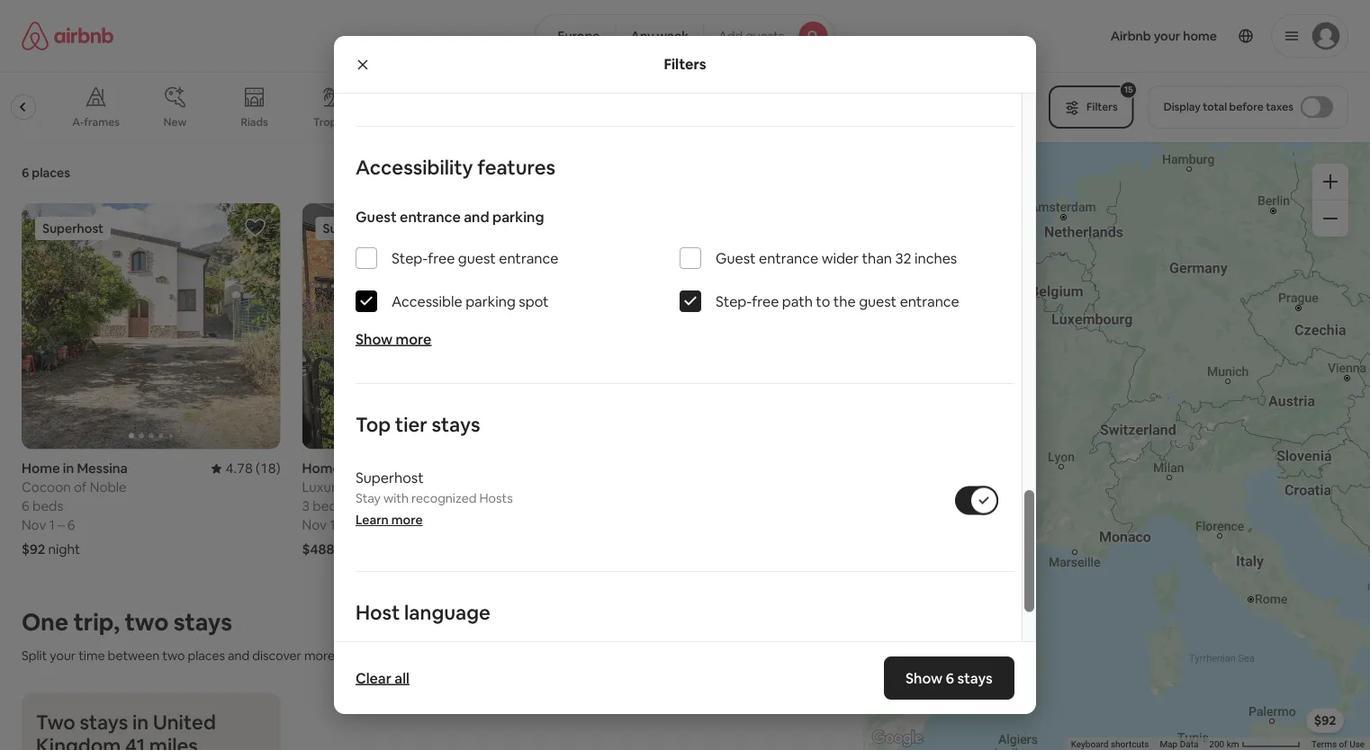 Task type: locate. For each thing, give the bounding box(es) containing it.
1 horizontal spatial of
[[338, 648, 350, 664]]

0 horizontal spatial of
[[74, 479, 87, 496]]

free
[[428, 249, 455, 267], [752, 292, 779, 311]]

terms of use link
[[1312, 740, 1365, 750]]

0 horizontal spatial nov
[[22, 517, 46, 534]]

guest right the
[[859, 292, 897, 311]]

in inside two stays in united kingdom 41 mile
[[132, 710, 149, 736]]

0 vertical spatial show
[[356, 330, 393, 348]]

1 horizontal spatial in
[[132, 710, 149, 736]]

parking left the spot
[[466, 292, 516, 311]]

1 vertical spatial guest
[[859, 292, 897, 311]]

0 vertical spatial free
[[428, 249, 455, 267]]

1 – from the left
[[58, 517, 64, 534]]

– right 19
[[346, 517, 353, 534]]

home up cocoon
[[22, 460, 60, 477]]

holiday
[[858, 115, 896, 129]]

1 horizontal spatial guest
[[716, 249, 756, 267]]

of left europe.
[[338, 648, 350, 664]]

guest for guest entrance wider than 32 inches
[[716, 249, 756, 267]]

1 horizontal spatial home
[[302, 460, 341, 477]]

parks
[[898, 115, 926, 129]]

free for guest
[[428, 249, 455, 267]]

2 vertical spatial of
[[1339, 740, 1347, 750]]

free down the "guest entrance and parking"
[[428, 249, 455, 267]]

1 vertical spatial parking
[[466, 292, 516, 311]]

between
[[108, 648, 160, 664]]

two right between
[[162, 648, 185, 664]]

1 home from the left
[[22, 460, 60, 477]]

parking down features on the top of the page
[[492, 208, 544, 226]]

more down "with"
[[391, 512, 423, 529]]

3 beds nov 19 – 24 $488
[[302, 498, 371, 558]]

0 horizontal spatial guest
[[458, 249, 496, 267]]

entrance down accessibility
[[400, 208, 461, 226]]

(18)
[[256, 460, 281, 477]]

europe.
[[353, 648, 397, 664]]

keyboard shortcuts
[[1071, 740, 1149, 750]]

1 vertical spatial two
[[162, 648, 185, 664]]

step- left path
[[716, 292, 752, 311]]

4.78
[[226, 460, 253, 477]]

entrance up path
[[759, 249, 819, 267]]

1 vertical spatial $92
[[1314, 713, 1336, 729]]

google image
[[868, 727, 927, 751]]

1 vertical spatial guest
[[716, 249, 756, 267]]

step- up "accessible"
[[392, 249, 428, 267]]

casas particulares
[[467, 115, 560, 129]]

0 horizontal spatial free
[[428, 249, 455, 267]]

0 horizontal spatial guest
[[356, 208, 397, 226]]

guest
[[458, 249, 496, 267], [859, 292, 897, 311]]

noble
[[90, 479, 127, 496]]

0 vertical spatial more
[[396, 330, 432, 348]]

two up between
[[125, 607, 169, 637]]

1 horizontal spatial free
[[752, 292, 779, 311]]

0 horizontal spatial beds
[[32, 498, 63, 515]]

2 horizontal spatial in
[[343, 460, 355, 477]]

adapted
[[702, 115, 747, 129]]

0 vertical spatial and
[[464, 208, 489, 226]]

nov left 1
[[22, 517, 46, 534]]

0 vertical spatial $92
[[22, 541, 45, 558]]

beach
[[965, 115, 996, 129]]

stays inside two stays in united kingdom 41 mile
[[80, 710, 128, 736]]

0 vertical spatial places
[[32, 165, 70, 181]]

a-frames
[[72, 115, 120, 129]]

$92 left night
[[22, 541, 45, 558]]

holiday parks
[[858, 115, 926, 129]]

map data
[[1160, 740, 1199, 750]]

tier
[[395, 412, 427, 438]]

1 vertical spatial more
[[391, 512, 423, 529]]

split
[[22, 648, 47, 664]]

1 horizontal spatial and
[[464, 208, 489, 226]]

nov inside 3 beds nov 19 – 24 $488
[[302, 517, 327, 534]]

show 6 stays
[[906, 669, 993, 688]]

0 horizontal spatial and
[[228, 648, 250, 664]]

1 horizontal spatial –
[[346, 517, 353, 534]]

None search field
[[535, 14, 835, 58]]

before
[[1229, 100, 1264, 114]]

0 vertical spatial of
[[74, 479, 87, 496]]

inches
[[915, 249, 957, 267]]

beds
[[32, 498, 63, 515], [313, 498, 344, 515]]

show up google image
[[906, 669, 943, 688]]

beds down cocoon
[[32, 498, 63, 515]]

accessibility
[[356, 154, 473, 180]]

entrance down add to wishlist: home in riseley, uk image
[[499, 249, 558, 267]]

1 horizontal spatial step-
[[716, 292, 752, 311]]

terms of use
[[1312, 740, 1365, 750]]

uk
[[407, 460, 426, 477]]

19
[[330, 517, 343, 534]]

in up cocoon
[[63, 460, 74, 477]]

accessible
[[392, 292, 462, 311]]

200 km
[[1209, 740, 1241, 750]]

top tier stays
[[356, 412, 480, 438]]

particulares
[[500, 115, 560, 129]]

1 horizontal spatial show
[[906, 669, 943, 688]]

add
[[718, 28, 743, 44]]

in for riseley,
[[343, 460, 355, 477]]

beds inside 3 beds nov 19 – 24 $488
[[313, 498, 344, 515]]

riseley,
[[357, 460, 404, 477]]

0 vertical spatial guest
[[458, 249, 496, 267]]

learn
[[356, 512, 389, 529]]

casas
[[467, 115, 497, 129]]

show down "accessible"
[[356, 330, 393, 348]]

0 horizontal spatial step-
[[392, 249, 428, 267]]

6
[[22, 165, 29, 181], [22, 498, 29, 515], [67, 517, 75, 534], [946, 669, 955, 688]]

huts
[[648, 115, 670, 129]]

any
[[631, 28, 654, 44]]

guest up accessible parking spot
[[458, 249, 496, 267]]

1 horizontal spatial $92
[[1314, 713, 1336, 729]]

1 vertical spatial places
[[188, 648, 225, 664]]

home up 3
[[302, 460, 341, 477]]

$92
[[22, 541, 45, 558], [1314, 713, 1336, 729]]

kingdom
[[36, 734, 121, 751]]

and left discover
[[228, 648, 250, 664]]

more right discover
[[304, 648, 335, 664]]

0 horizontal spatial $92
[[22, 541, 45, 558]]

of left the use
[[1339, 740, 1347, 750]]

2 home from the left
[[302, 460, 341, 477]]

entrance
[[400, 208, 461, 226], [499, 249, 558, 267], [759, 249, 819, 267], [900, 292, 959, 311]]

of left noble in the bottom left of the page
[[74, 479, 87, 496]]

nov down 3
[[302, 517, 327, 534]]

in for messina
[[63, 460, 74, 477]]

more inside "superhost stay with recognized hosts learn more"
[[391, 512, 423, 529]]

a-
[[72, 115, 84, 129]]

0 vertical spatial parking
[[492, 208, 544, 226]]

step-free path to the guest entrance
[[716, 292, 959, 311]]

free left path
[[752, 292, 779, 311]]

guest for guest entrance and parking
[[356, 208, 397, 226]]

1 horizontal spatial beds
[[313, 498, 344, 515]]

0 horizontal spatial in
[[63, 460, 74, 477]]

pensions
[[781, 115, 826, 129]]

recognized
[[411, 491, 477, 507]]

to
[[816, 292, 830, 311]]

terms
[[1312, 740, 1337, 750]]

filters dialog
[[334, 0, 1036, 751]]

– inside home in messina cocoon of noble 6 beds nov 1 – 6 $92 night
[[58, 517, 64, 534]]

1 nov from the left
[[22, 517, 46, 534]]

1 vertical spatial free
[[752, 292, 779, 311]]

– right 1
[[58, 517, 64, 534]]

free for path
[[752, 292, 779, 311]]

2 nov from the left
[[302, 517, 327, 534]]

$92 button
[[1306, 709, 1344, 734]]

show more button
[[356, 330, 432, 348]]

1 vertical spatial of
[[338, 648, 350, 664]]

0 horizontal spatial –
[[58, 517, 64, 534]]

europe
[[558, 28, 600, 44]]

nov
[[22, 517, 46, 534], [302, 517, 327, 534]]

0 vertical spatial guest
[[356, 208, 397, 226]]

places
[[32, 165, 70, 181], [188, 648, 225, 664]]

2 – from the left
[[346, 517, 353, 534]]

in left riseley,
[[343, 460, 355, 477]]

path
[[782, 292, 813, 311]]

show more
[[356, 330, 432, 348]]

1 vertical spatial and
[[228, 648, 250, 664]]

nov inside home in messina cocoon of noble 6 beds nov 1 – 6 $92 night
[[22, 517, 46, 534]]

taxes
[[1266, 100, 1294, 114]]

home inside home in messina cocoon of noble 6 beds nov 1 – 6 $92 night
[[22, 460, 60, 477]]

total
[[1203, 100, 1227, 114]]

beds up 19
[[313, 498, 344, 515]]

2 beds from the left
[[313, 498, 344, 515]]

shepherd's
[[589, 115, 646, 129]]

32
[[895, 249, 912, 267]]

beds inside home in messina cocoon of noble 6 beds nov 1 – 6 $92 night
[[32, 498, 63, 515]]

in inside home in messina cocoon of noble 6 beds nov 1 – 6 $92 night
[[63, 460, 74, 477]]

1 vertical spatial show
[[906, 669, 943, 688]]

0 vertical spatial step-
[[392, 249, 428, 267]]

show for show more
[[356, 330, 393, 348]]

and up step-free guest entrance
[[464, 208, 489, 226]]

more down "accessible"
[[396, 330, 432, 348]]

time
[[78, 648, 105, 664]]

in left united
[[132, 710, 149, 736]]

4.78 (18)
[[226, 460, 281, 477]]

home
[[22, 460, 60, 477], [302, 460, 341, 477]]

4.78 out of 5 average rating,  18 reviews image
[[211, 460, 281, 477]]

group
[[0, 72, 1027, 142], [22, 203, 281, 449], [302, 203, 561, 449], [583, 203, 842, 449]]

display
[[1164, 100, 1201, 114]]

all
[[395, 669, 410, 688]]

zoom in image
[[1323, 175, 1338, 189]]

–
[[58, 517, 64, 534], [346, 517, 353, 534]]

$92 up terms
[[1314, 713, 1336, 729]]

1 horizontal spatial nov
[[302, 517, 327, 534]]

1 vertical spatial step-
[[716, 292, 752, 311]]

0 horizontal spatial show
[[356, 330, 393, 348]]

and inside the filters dialog
[[464, 208, 489, 226]]

tropical
[[313, 115, 354, 129]]

step-free guest entrance
[[392, 249, 558, 267]]

1 beds from the left
[[32, 498, 63, 515]]

0 horizontal spatial home
[[22, 460, 60, 477]]

show
[[356, 330, 393, 348], [906, 669, 943, 688]]

and
[[464, 208, 489, 226], [228, 648, 250, 664]]



Task type: describe. For each thing, give the bounding box(es) containing it.
display total before taxes button
[[1149, 86, 1349, 129]]

accessible parking spot
[[392, 292, 549, 311]]

step- for step-free path to the guest entrance
[[716, 292, 752, 311]]

the
[[834, 292, 856, 311]]

6 inside the show 6 stays link
[[946, 669, 955, 688]]

top
[[356, 412, 391, 438]]

1
[[49, 517, 55, 534]]

superhost
[[356, 469, 424, 487]]

your
[[50, 648, 76, 664]]

add guests
[[718, 28, 785, 44]]

wider
[[822, 249, 859, 267]]

europe button
[[535, 14, 616, 58]]

riads
[[241, 115, 268, 129]]

24
[[356, 517, 371, 534]]

language
[[404, 600, 491, 626]]

cocoon
[[22, 479, 71, 496]]

accessibility features
[[356, 154, 556, 180]]

shortcuts
[[1111, 740, 1149, 750]]

add to wishlist: home in riseley, uk image
[[525, 217, 547, 239]]

guests
[[746, 28, 785, 44]]

home for home in messina cocoon of noble 6 beds nov 1 – 6 $92 night
[[22, 460, 60, 477]]

new
[[164, 115, 187, 129]]

map data button
[[1160, 739, 1199, 751]]

frames
[[84, 115, 120, 129]]

clear all
[[356, 669, 410, 688]]

1 horizontal spatial guest
[[859, 292, 897, 311]]

3
[[302, 498, 310, 515]]

desert
[[395, 115, 430, 129]]

2 horizontal spatial of
[[1339, 740, 1347, 750]]

home in messina cocoon of noble 6 beds nov 1 – 6 $92 night
[[22, 460, 128, 558]]

add guests button
[[703, 14, 835, 58]]

200
[[1209, 740, 1224, 750]]

stay
[[356, 491, 381, 507]]

united
[[153, 710, 216, 736]]

home in riseley, uk
[[302, 460, 426, 477]]

display total before taxes
[[1164, 100, 1294, 114]]

features
[[477, 154, 556, 180]]

night
[[48, 541, 80, 558]]

data
[[1180, 740, 1199, 750]]

0 horizontal spatial places
[[32, 165, 70, 181]]

superhost stay with recognized hosts learn more
[[356, 469, 513, 529]]

filters
[[664, 55, 706, 73]]

guest entrance and parking
[[356, 208, 544, 226]]

1 horizontal spatial places
[[188, 648, 225, 664]]

entrance down inches
[[900, 292, 959, 311]]

show 6 stays link
[[884, 657, 1015, 700]]

zoom out image
[[1323, 212, 1338, 226]]

two
[[36, 710, 75, 736]]

use
[[1350, 740, 1365, 750]]

6 places
[[22, 165, 70, 181]]

step- for step-free guest entrance
[[392, 249, 428, 267]]

– inside 3 beds nov 19 – 24 $488
[[346, 517, 353, 534]]

clear all button
[[347, 661, 419, 697]]

one
[[22, 607, 68, 637]]

two stays in united kingdom 41 mile
[[36, 710, 216, 751]]

spot
[[519, 292, 549, 311]]

$92 inside home in messina cocoon of noble 6 beds nov 1 – 6 $92 night
[[22, 541, 45, 558]]

keyboard
[[1071, 740, 1109, 750]]

clear
[[356, 669, 392, 688]]

group containing casas particulares
[[0, 72, 1027, 142]]

home for home in riseley, uk
[[302, 460, 341, 477]]

profile element
[[857, 0, 1349, 72]]

host
[[356, 600, 400, 626]]

guest entrance wider than 32 inches
[[716, 249, 957, 267]]

than
[[862, 249, 892, 267]]

messina
[[77, 460, 128, 477]]

split your time between two places and discover more of europe.
[[22, 648, 397, 664]]

google map
showing 3 stays. region
[[863, 142, 1370, 751]]

any week button
[[615, 14, 704, 58]]

0 vertical spatial two
[[125, 607, 169, 637]]

show for show 6 stays
[[906, 669, 943, 688]]

add to wishlist: home in messina image
[[245, 217, 266, 239]]

one trip, two stays
[[22, 607, 232, 637]]

any week
[[631, 28, 689, 44]]

2 vertical spatial more
[[304, 648, 335, 664]]

200 km button
[[1204, 738, 1306, 751]]

hosts
[[479, 491, 513, 507]]

trip,
[[73, 607, 120, 637]]

none search field containing europe
[[535, 14, 835, 58]]

week
[[657, 28, 689, 44]]

host language
[[356, 600, 491, 626]]

shepherd's huts
[[589, 115, 670, 129]]

of inside home in messina cocoon of noble 6 beds nov 1 – 6 $92 night
[[74, 479, 87, 496]]

with
[[384, 491, 409, 507]]

$92 inside button
[[1314, 713, 1336, 729]]

15
[[1124, 84, 1133, 95]]

$488
[[302, 541, 334, 558]]



Task type: vqa. For each thing, say whether or not it's contained in the screenshot.
"hours" inside the Learn how to cook & throw the Ultimate Dumpling Dinner Party 'group'
no



